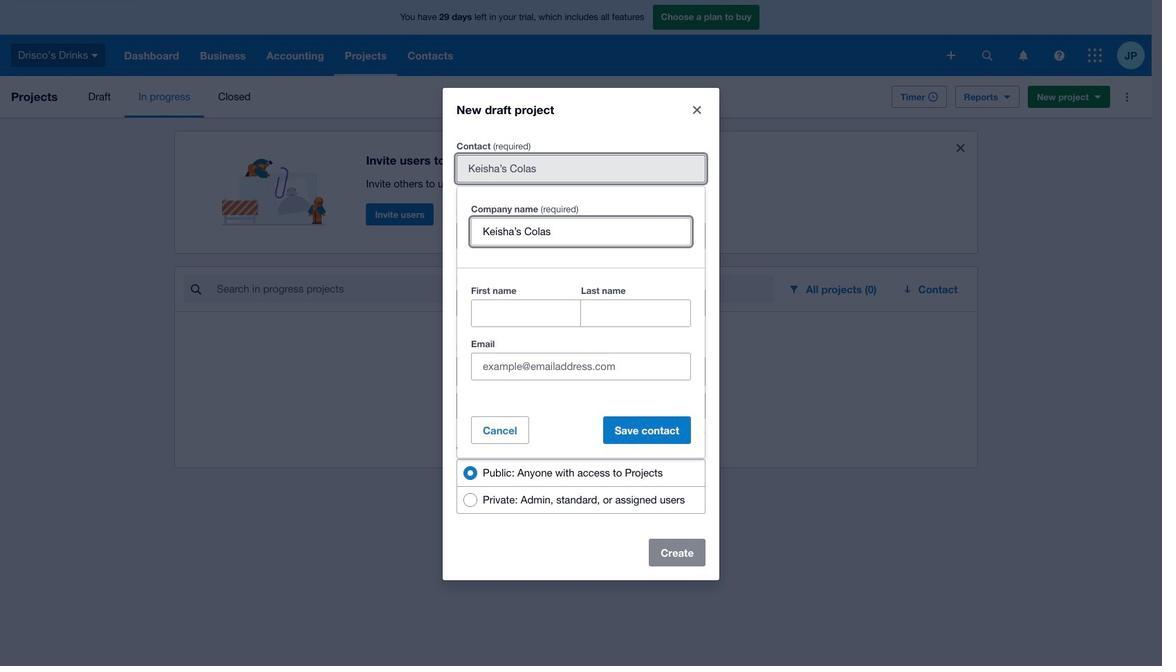 Task type: locate. For each thing, give the bounding box(es) containing it.
svg image
[[982, 50, 993, 61], [1019, 50, 1028, 61], [1054, 50, 1065, 61]]

dialog
[[443, 88, 720, 580]]

Pick a date field
[[490, 290, 705, 316]]

e.g. 10,000.00 field
[[457, 393, 705, 419]]

svg image
[[1088, 48, 1102, 62], [947, 51, 956, 60], [92, 54, 99, 57]]

invite users to projects image
[[222, 143, 333, 226]]

0 horizontal spatial svg image
[[982, 50, 993, 61]]

None field
[[457, 155, 705, 182], [457, 222, 705, 249], [457, 155, 705, 182], [457, 222, 705, 249]]

group
[[457, 186, 705, 458], [471, 282, 691, 327], [457, 459, 706, 514]]

example@emailaddress.com email field
[[472, 353, 691, 380]]

2 horizontal spatial svg image
[[1054, 50, 1065, 61]]

1 horizontal spatial svg image
[[1019, 50, 1028, 61]]

None text field
[[472, 218, 691, 245], [472, 300, 581, 326], [581, 300, 691, 326], [472, 218, 691, 245], [472, 300, 581, 326], [581, 300, 691, 326]]

banner
[[0, 0, 1152, 76]]



Task type: describe. For each thing, give the bounding box(es) containing it.
1 svg image from the left
[[982, 50, 993, 61]]

3 svg image from the left
[[1054, 50, 1065, 61]]

2 horizontal spatial svg image
[[1088, 48, 1102, 62]]

0 horizontal spatial svg image
[[92, 54, 99, 57]]

1 horizontal spatial svg image
[[947, 51, 956, 60]]

2 svg image from the left
[[1019, 50, 1028, 61]]

Search in progress projects search field
[[216, 276, 774, 302]]



Task type: vqa. For each thing, say whether or not it's contained in the screenshot.
TEXT FIELD
yes



